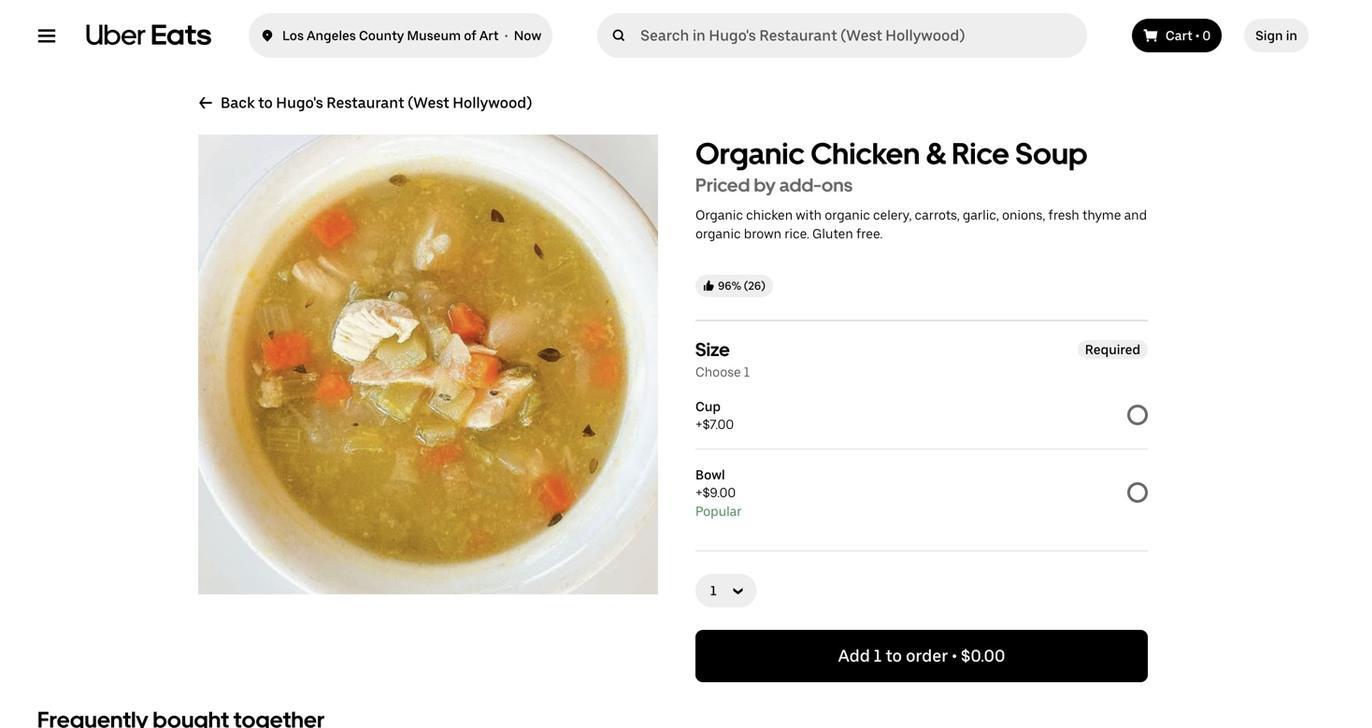 Task type: describe. For each thing, give the bounding box(es) containing it.
rice.
[[785, 226, 810, 242]]

+ for $9.00
[[696, 485, 703, 501]]

required
[[1086, 342, 1141, 358]]

sign
[[1256, 28, 1284, 43]]

of
[[464, 28, 477, 43]]

uber eats home image
[[86, 24, 211, 47]]

back to hugo's restaurant (west hollywood)
[[221, 94, 532, 112]]

$7.00
[[703, 417, 734, 433]]

$0.00
[[961, 646, 1006, 666]]

brown
[[744, 226, 782, 242]]

96% (26)
[[718, 279, 766, 293]]

in
[[1287, 28, 1298, 43]]

cart
[[1166, 28, 1193, 43]]

cup
[[696, 399, 721, 415]]

1 horizontal spatial •
[[952, 646, 958, 666]]

by
[[754, 174, 776, 196]]

popular
[[696, 504, 742, 520]]

cart • 0
[[1166, 28, 1211, 43]]

back to hugo's restaurant (west hollywood) link
[[198, 94, 532, 112]]

order
[[906, 646, 949, 666]]

organic chicken & rice soup priced by add-ons
[[696, 136, 1088, 196]]

garlic,
[[963, 207, 1000, 223]]

hugo's
[[276, 94, 323, 112]]

art
[[480, 28, 499, 43]]

county
[[359, 28, 404, 43]]

carrots,
[[915, 207, 960, 223]]

(26)
[[744, 279, 766, 293]]

96%
[[718, 279, 742, 293]]

back
[[221, 94, 255, 112]]

now
[[514, 28, 542, 43]]

rice
[[952, 136, 1010, 171]]

+ for $7.00
[[696, 417, 703, 433]]

thyme
[[1083, 207, 1122, 223]]

$9.00
[[703, 485, 736, 501]]

choose
[[696, 364, 741, 380]]

1 vertical spatial to
[[886, 646, 903, 666]]

0 vertical spatial organic
[[825, 207, 871, 223]]

hollywood)
[[453, 94, 532, 112]]

soup
[[1016, 136, 1088, 171]]

chicken
[[746, 207, 793, 223]]

1 inside size choose 1
[[744, 364, 750, 380]]

sign in link
[[1245, 19, 1309, 52]]



Task type: locate. For each thing, give the bounding box(es) containing it.
Search in Hugo's Restaurant (West Hollywood) text field
[[641, 26, 1080, 45]]

1 horizontal spatial to
[[886, 646, 903, 666]]

1 right add
[[874, 646, 882, 666]]

gluten
[[813, 226, 854, 242]]

1 horizontal spatial organic
[[825, 207, 871, 223]]

0
[[1203, 28, 1211, 43]]

add
[[839, 646, 871, 666]]

bowl + $9.00 popular
[[696, 467, 742, 520]]

organic for chicken
[[696, 136, 805, 171]]

+ inside cup + $7.00
[[696, 417, 703, 433]]

museum
[[407, 28, 461, 43]]

with
[[796, 207, 822, 223]]

los angeles county museum of art • now
[[282, 28, 542, 43]]

size choose 1
[[696, 339, 750, 380]]

add 1 to order • $0.00
[[839, 646, 1006, 666]]

and
[[1125, 207, 1148, 223]]

organic inside organic chicken with organic celery, carrots, garlic, onions, fresh thyme and organic brown rice.  gluten free.
[[696, 207, 744, 223]]

organic chicken with organic celery, carrots, garlic, onions, fresh thyme and organic brown rice.  gluten free.
[[696, 207, 1148, 242]]

organic inside organic chicken & rice soup priced by add-ons
[[696, 136, 805, 171]]

organic down priced
[[696, 207, 744, 223]]

1 vertical spatial organic
[[696, 226, 741, 242]]

to right back
[[258, 94, 273, 112]]

main navigation menu image
[[37, 26, 56, 45]]

organic
[[696, 136, 805, 171], [696, 207, 744, 223]]

+ down bowl
[[696, 485, 703, 501]]

1 right choose
[[744, 364, 750, 380]]

thumb up image
[[703, 281, 715, 292]]

0 horizontal spatial •
[[505, 28, 508, 43]]

0 vertical spatial +
[[696, 417, 703, 433]]

chicken
[[811, 136, 921, 171]]

+ inside bowl + $9.00 popular
[[696, 485, 703, 501]]

cup + $7.00
[[696, 399, 734, 433]]

0 horizontal spatial organic
[[696, 226, 741, 242]]

+
[[696, 417, 703, 433], [696, 485, 703, 501]]

organic up by
[[696, 136, 805, 171]]

0 vertical spatial 1
[[744, 364, 750, 380]]

restaurant
[[327, 94, 405, 112]]

free.
[[857, 226, 883, 242]]

•
[[505, 28, 508, 43], [1196, 28, 1200, 43], [952, 646, 958, 666]]

(west
[[408, 94, 450, 112]]

size
[[696, 339, 730, 361]]

1 organic from the top
[[696, 136, 805, 171]]

2 + from the top
[[696, 485, 703, 501]]

angeles
[[307, 28, 356, 43]]

ons
[[822, 174, 853, 196]]

deliver to image
[[260, 24, 275, 47]]

1 + from the top
[[696, 417, 703, 433]]

onions,
[[1003, 207, 1046, 223]]

0 horizontal spatial 1
[[744, 364, 750, 380]]

0 horizontal spatial to
[[258, 94, 273, 112]]

2 horizontal spatial •
[[1196, 28, 1200, 43]]

celery,
[[874, 207, 912, 223]]

&
[[927, 136, 946, 171]]

organic left brown
[[696, 226, 741, 242]]

priced
[[696, 174, 751, 196]]

organic for chicken
[[696, 207, 744, 223]]

bowl
[[696, 467, 726, 483]]

add-
[[780, 174, 822, 196]]

1
[[744, 364, 750, 380], [874, 646, 882, 666]]

organic
[[825, 207, 871, 223], [696, 226, 741, 242]]

1 vertical spatial 1
[[874, 646, 882, 666]]

organic up gluten
[[825, 207, 871, 223]]

sign in
[[1256, 28, 1298, 43]]

0 vertical spatial to
[[258, 94, 273, 112]]

los
[[282, 28, 304, 43]]

• right order
[[952, 646, 958, 666]]

fresh
[[1049, 207, 1080, 223]]

• right art
[[505, 28, 508, 43]]

2 organic from the top
[[696, 207, 744, 223]]

+ down cup
[[696, 417, 703, 433]]

to left order
[[886, 646, 903, 666]]

to
[[258, 94, 273, 112], [886, 646, 903, 666]]

0 vertical spatial organic
[[696, 136, 805, 171]]

• left 0
[[1196, 28, 1200, 43]]

1 vertical spatial +
[[696, 485, 703, 501]]

1 horizontal spatial 1
[[874, 646, 882, 666]]

1 vertical spatial organic
[[696, 207, 744, 223]]



Task type: vqa. For each thing, say whether or not it's contained in the screenshot.
Signature
no



